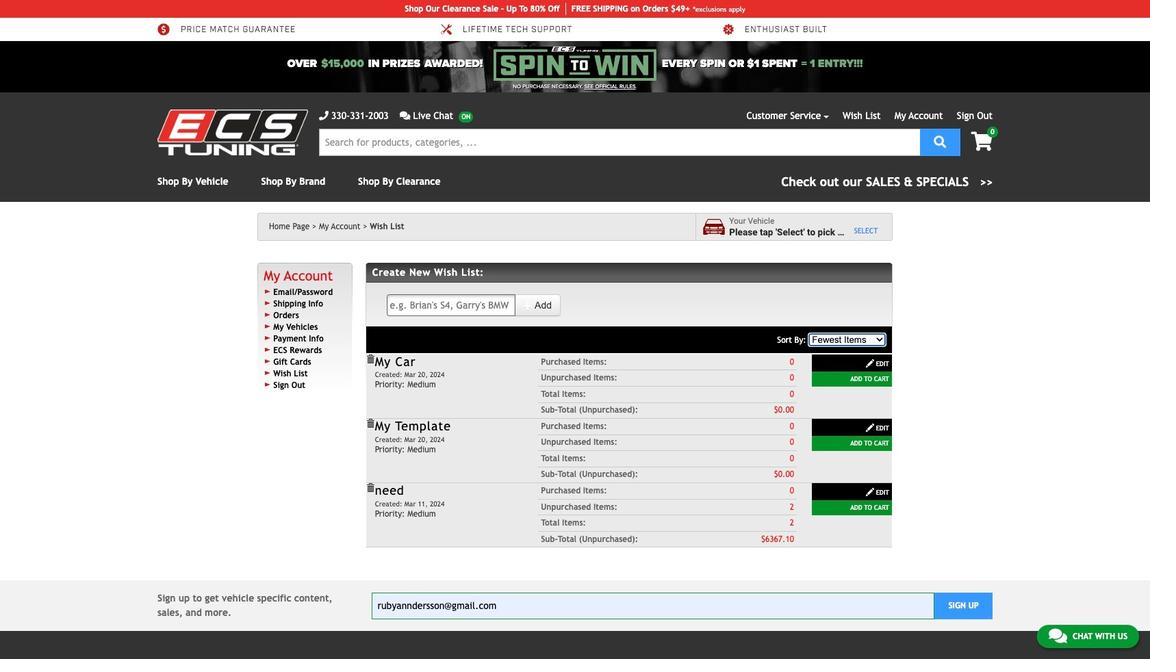 Task type: vqa. For each thing, say whether or not it's contained in the screenshot.
bottommost white image
yes



Task type: locate. For each thing, give the bounding box(es) containing it.
1 horizontal spatial comments image
[[1049, 628, 1067, 644]]

1 vertical spatial white image
[[865, 359, 875, 368]]

Email email field
[[371, 593, 935, 620]]

shopping cart image
[[971, 132, 993, 151]]

2 delete image from the top
[[365, 419, 375, 429]]

1 vertical spatial delete image
[[365, 419, 375, 429]]

search image
[[934, 135, 947, 148]]

delete image for white icon
[[365, 419, 375, 429]]

ecs tuning image
[[157, 110, 308, 155]]

0 vertical spatial comments image
[[400, 111, 410, 121]]

delete image for white image to the middle
[[365, 355, 375, 364]]

1 vertical spatial comments image
[[1049, 628, 1067, 644]]

delete image
[[365, 355, 375, 364], [365, 419, 375, 429]]

0 vertical spatial delete image
[[365, 355, 375, 364]]

e.g. Brian's S4, Garry's BMW E92...etc text field
[[387, 294, 516, 316]]

white image
[[523, 301, 533, 311], [865, 359, 875, 368], [865, 488, 875, 497]]

comments image
[[400, 111, 410, 121], [1049, 628, 1067, 644]]

1 delete image from the top
[[365, 355, 375, 364]]



Task type: describe. For each thing, give the bounding box(es) containing it.
Search text field
[[319, 129, 920, 156]]

0 horizontal spatial comments image
[[400, 111, 410, 121]]

0 vertical spatial white image
[[523, 301, 533, 311]]

2 vertical spatial white image
[[865, 488, 875, 497]]

phone image
[[319, 111, 329, 121]]

delete image
[[365, 484, 375, 493]]

ecs tuning 'spin to win' contest logo image
[[494, 47, 657, 81]]

white image
[[865, 423, 875, 433]]



